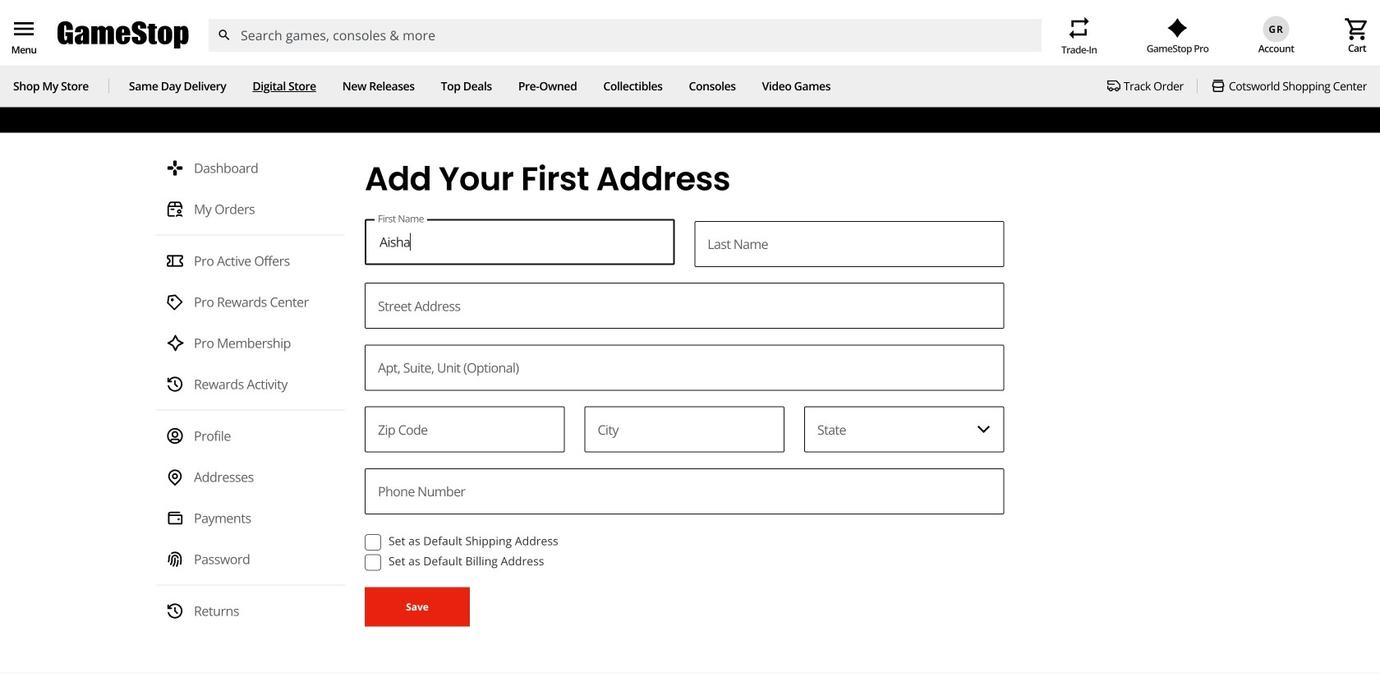 Task type: vqa. For each thing, say whether or not it's contained in the screenshot.
Find items from this store Field
no



Task type: locate. For each thing, give the bounding box(es) containing it.
None telephone field
[[365, 406, 565, 452]]

addresses icon image
[[166, 468, 184, 486]]

None text field
[[365, 219, 675, 265], [695, 221, 1005, 267], [365, 283, 1005, 329], [585, 406, 785, 452], [365, 468, 1005, 514], [365, 219, 675, 265], [695, 221, 1005, 267], [365, 283, 1005, 329], [585, 406, 785, 452], [365, 468, 1005, 514]]

None search field
[[208, 19, 1042, 52]]

Search games, consoles & more search field
[[241, 19, 1013, 52]]

gamestop image
[[58, 19, 189, 51]]

payments icon image
[[166, 509, 184, 527]]

pro rewards center icon image
[[166, 293, 184, 311]]

returns icon image
[[166, 602, 184, 620]]

None text field
[[365, 345, 1005, 391]]

gamestop pro icon image
[[1168, 18, 1189, 38]]



Task type: describe. For each thing, give the bounding box(es) containing it.
profile icon image
[[166, 427, 184, 445]]

dashboard icon image
[[166, 159, 184, 177]]

pro active offers icon image
[[166, 252, 184, 270]]

my orders icon image
[[166, 200, 184, 218]]

rewards activity icon image
[[166, 375, 184, 393]]

password icon image
[[166, 550, 184, 569]]

pro membership icon image
[[166, 334, 184, 352]]



